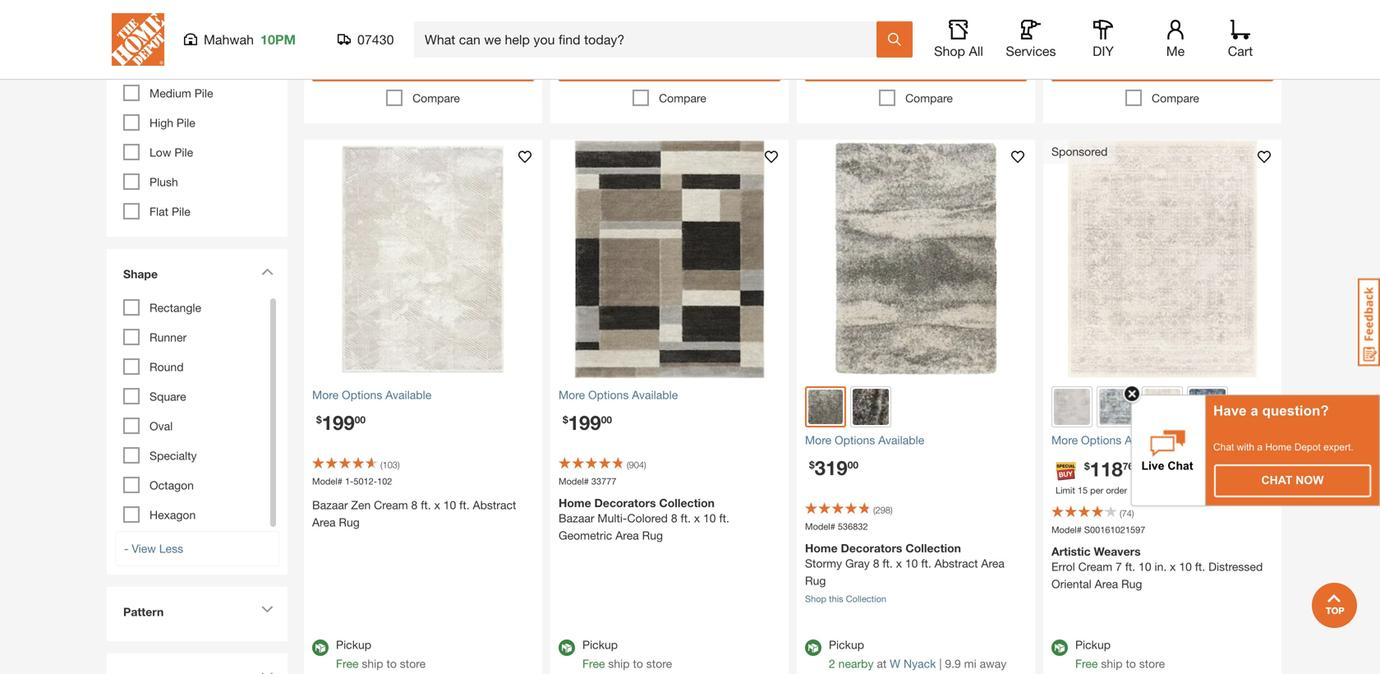 Task type: describe. For each thing, give the bounding box(es) containing it.
pattern
[[123, 605, 164, 619]]

bazaar zen cream 8 ft. x 10 ft. abstract area rug image
[[304, 140, 543, 378]]

gray
[[846, 557, 870, 570]]

10 inside home decorators collection stormy gray 8 ft. x 10 ft. abstract area rug shop this collection
[[906, 557, 919, 570]]

02
[[1161, 454, 1171, 465]]

pile for medium pile
[[195, 86, 213, 100]]

low
[[150, 146, 171, 159]]

536832
[[838, 521, 869, 532]]

options for more options available link on top of 02
[[1082, 433, 1122, 447]]

low pile link
[[150, 146, 193, 159]]

model# 536832
[[806, 521, 869, 532]]

76
[[1123, 460, 1134, 472]]

flat pile
[[150, 205, 191, 218]]

more options available down charcoal icon
[[806, 433, 925, 447]]

4 pickup from the left
[[1076, 638, 1111, 651]]

dark blue image
[[1100, 389, 1136, 425]]

00 for ( 298 )
[[848, 459, 859, 471]]

5012-
[[354, 476, 377, 487]]

bazaar inside bazaar zen cream 8 ft. x 10 ft. abstract area rug
[[312, 498, 348, 512]]

) for ( 74 )
[[1133, 508, 1135, 519]]

1 add to cart from the left
[[387, 56, 459, 71]]

319
[[815, 456, 848, 479]]

stormy gray 8 ft. x 10 ft. abstract area rug image
[[797, 140, 1036, 378]]

199 for 1-
[[322, 411, 355, 434]]

125
[[1144, 454, 1159, 465]]

1 vertical spatial a
[[1258, 441, 1263, 453]]

sponsored
[[1052, 145, 1108, 158]]

pickup for 33777
[[583, 638, 618, 651]]

medium pile
[[150, 86, 213, 100]]

bazaar zen cream 8 ft. x 10 ft. abstract area rug
[[312, 498, 517, 529]]

rug inside home decorators collection stormy gray 8 ft. x 10 ft. abstract area rug shop this collection
[[806, 574, 826, 587]]

less
[[159, 542, 183, 555]]

102
[[377, 476, 392, 487]]

specialty link
[[150, 449, 197, 462]]

multi-
[[598, 511, 628, 525]]

1 add to cart button from the left
[[312, 45, 534, 81]]

specialty
[[150, 449, 197, 462]]

chat
[[1214, 441, 1235, 453]]

free for 1-
[[336, 657, 359, 670]]

What can we help you find today? search field
[[425, 22, 876, 57]]

home decorators collection stormy gray 8 ft. x 10 ft. abstract area rug shop this collection
[[806, 541, 1005, 604]]

view
[[132, 542, 156, 555]]

model# 33777
[[559, 476, 617, 487]]

10pm
[[261, 32, 296, 47]]

3 free from the left
[[1076, 657, 1099, 670]]

weavers
[[1095, 545, 1141, 558]]

3 add to cart button from the left
[[806, 45, 1027, 81]]

( for model# 536832
[[874, 505, 876, 515]]

high
[[150, 116, 173, 130]]

$ 319 00
[[810, 456, 859, 479]]

( 103 )
[[381, 460, 400, 470]]

pickup free ship to store for model# 33777
[[583, 638, 673, 670]]

model# for model# 1-5012-102
[[312, 476, 343, 487]]

distressed
[[1209, 560, 1264, 573]]

plush
[[150, 175, 178, 189]]

area inside home decorators collection stormy gray 8 ft. x 10 ft. abstract area rug shop this collection
[[982, 557, 1005, 570]]

all
[[970, 43, 984, 59]]

$ for model# 536832
[[810, 459, 815, 471]]

geometric
[[559, 529, 613, 542]]

pattern link
[[115, 595, 279, 633]]

) for ( 103 )
[[398, 460, 400, 470]]

now
[[1296, 474, 1325, 487]]

model# for model# 536832
[[806, 521, 836, 532]]

2
[[829, 657, 836, 670]]

( 904 )
[[627, 460, 647, 470]]

store for model# 1-5012-102
[[400, 657, 426, 670]]

( for model# 1-5012-102
[[381, 460, 383, 470]]

flat pile link
[[150, 205, 191, 218]]

chat now link
[[1216, 465, 1371, 496]]

07430 button
[[338, 31, 395, 48]]

services button
[[1005, 20, 1058, 59]]

more options available up ( 904 )
[[559, 388, 678, 402]]

medium
[[150, 86, 191, 100]]

5
[[1189, 468, 1194, 478]]

chat now
[[1262, 474, 1325, 487]]

away
[[980, 657, 1007, 670]]

pile for low pile
[[175, 146, 193, 159]]

model# 1-5012-102
[[312, 476, 392, 487]]

pickup for 1-
[[336, 638, 372, 651]]

7
[[1116, 560, 1123, 573]]

available for pickup image
[[1052, 640, 1069, 656]]

2 compare from the left
[[659, 91, 707, 105]]

$ 199 00 for 1-
[[316, 411, 366, 434]]

shop inside home decorators collection stormy gray 8 ft. x 10 ft. abstract area rug shop this collection
[[806, 594, 827, 604]]

8 inside home decorators collection bazaar multi-colored 8 ft. x 10 ft. geometric area rug
[[671, 511, 678, 525]]

3 pickup free ship to store from the left
[[1076, 638, 1166, 670]]

26
[[1174, 468, 1184, 478]]

1 vertical spatial .
[[1171, 468, 1174, 478]]

pile height
[[123, 53, 183, 66]]

abstract inside home decorators collection stormy gray 8 ft. x 10 ft. abstract area rug shop this collection
[[935, 557, 979, 570]]

$ for model# 33777
[[563, 414, 569, 425]]

more options available link up 02
[[1052, 432, 1274, 449]]

have a question?
[[1214, 403, 1330, 418]]

( for model# 33777
[[627, 460, 629, 470]]

save
[[1139, 468, 1159, 478]]

available up ( 904 )
[[632, 388, 678, 402]]

artistic weavers errol cream 7 ft. 10 in. x 10 ft. distressed oriental area rug
[[1052, 545, 1264, 591]]

octagon
[[150, 478, 194, 492]]

2 add to cart button from the left
[[559, 45, 781, 81]]

options for more options available link under charcoal icon
[[835, 433, 876, 447]]

3 store from the left
[[1140, 657, 1166, 670]]

bazaar zen cream 8 ft. x 10 ft. abstract area rug link
[[312, 497, 534, 531]]

collection for 10
[[660, 496, 715, 510]]

high pile
[[150, 116, 195, 130]]

options for more options available link over ( 103 )
[[342, 388, 383, 402]]

model# for model# s00161021597
[[1052, 524, 1082, 535]]

10 inside bazaar zen cream 8 ft. x 10 ft. abstract area rug
[[444, 498, 456, 512]]

add for 4th add to cart button from the left
[[1127, 56, 1152, 71]]

shop this collection link
[[806, 594, 887, 604]]

|
[[940, 657, 942, 670]]

74
[[1123, 508, 1133, 519]]

4 add to cart button from the left
[[1052, 45, 1274, 81]]

chat with a home depot expert.
[[1214, 441, 1354, 453]]

in.
[[1155, 560, 1167, 573]]

available down charcoal icon
[[879, 433, 925, 447]]

available for pickup image for model# 33777
[[559, 640, 575, 656]]

hexagon link
[[150, 508, 196, 522]]

high pile link
[[150, 116, 195, 130]]

expert.
[[1324, 441, 1354, 453]]

model# for model# 33777
[[559, 476, 589, 487]]

square link
[[150, 390, 186, 403]]

me button
[[1150, 20, 1203, 59]]

add for 1st add to cart button from left
[[387, 56, 412, 71]]

area inside artistic weavers errol cream 7 ft. 10 in. x 10 ft. distressed oriental area rug
[[1095, 577, 1119, 591]]

diy
[[1093, 43, 1115, 59]]

errol cream 7 ft. 10 in. x 10 ft. distressed oriental area rug image
[[1044, 140, 1282, 378]]

home for home decorators collection stormy gray 8 ft. x 10 ft. abstract area rug shop this collection
[[806, 541, 838, 555]]

pickup free ship to store for model# 1-5012-102
[[336, 638, 426, 670]]

shape link
[[115, 257, 279, 295]]

question?
[[1263, 403, 1330, 418]]

mahwah
[[204, 32, 254, 47]]

0 horizontal spatial .
[[1159, 454, 1161, 465]]

pile height link
[[115, 43, 279, 81]]



Task type: vqa. For each thing, say whether or not it's contained in the screenshot.
the ( 74 )
yes



Task type: locate. For each thing, give the bounding box(es) containing it.
3 available for pickup image from the left
[[806, 640, 822, 656]]

33777
[[592, 476, 617, 487]]

more options available link up ( 904 )
[[559, 386, 781, 404]]

118
[[1091, 457, 1123, 480]]

1 horizontal spatial 199
[[569, 411, 601, 434]]

0 horizontal spatial bazaar
[[312, 498, 348, 512]]

2 add from the left
[[634, 56, 659, 71]]

area down model# 1-5012-102 at bottom
[[312, 515, 336, 529]]

add for third add to cart button
[[880, 56, 906, 71]]

0 horizontal spatial $ 199 00
[[316, 411, 366, 434]]

flat
[[150, 205, 169, 218]]

caret icon image for pattern
[[261, 606, 274, 613]]

$ up model# 1-5012-102 at bottom
[[316, 414, 322, 425]]

shop left all
[[935, 43, 966, 59]]

2 caret icon image from the top
[[261, 606, 274, 613]]

0 horizontal spatial shop
[[806, 594, 827, 604]]

area left errol
[[982, 557, 1005, 570]]

$ inside $ 118 76
[[1085, 460, 1091, 472]]

1 horizontal spatial ship
[[609, 657, 630, 670]]

caret icon image inside pattern link
[[261, 606, 274, 613]]

options up ( 103 )
[[342, 388, 383, 402]]

rectangle link
[[150, 301, 201, 314]]

hexagon
[[150, 508, 196, 522]]

options up ( 904 )
[[589, 388, 629, 402]]

bazaar up geometric
[[559, 511, 595, 525]]

options up $ 319 00
[[835, 433, 876, 447]]

pickup for 536832
[[829, 638, 865, 651]]

$ 199 00
[[316, 411, 366, 434], [563, 411, 612, 434]]

) for ( 904 )
[[644, 460, 647, 470]]

more options available link
[[312, 386, 534, 404], [559, 386, 781, 404], [806, 432, 1027, 449], [1052, 432, 1274, 449]]

shop all button
[[933, 20, 986, 59]]

area inside bazaar zen cream 8 ft. x 10 ft. abstract area rug
[[312, 515, 336, 529]]

$ down 02
[[1161, 468, 1166, 478]]

2 available for pickup image from the left
[[559, 640, 575, 656]]

) for ( 298 )
[[891, 505, 893, 515]]

1 horizontal spatial 00
[[601, 414, 612, 425]]

0 horizontal spatial store
[[400, 657, 426, 670]]

1 horizontal spatial home
[[806, 541, 838, 555]]

0 vertical spatial home
[[1266, 441, 1292, 453]]

2 ship from the left
[[609, 657, 630, 670]]

decorators
[[595, 496, 656, 510], [841, 541, 903, 555]]

$ 199 00 up model# 33777
[[563, 411, 612, 434]]

options up 118
[[1082, 433, 1122, 447]]

0 horizontal spatial available for pickup image
[[312, 640, 329, 656]]

0 horizontal spatial 8
[[411, 498, 418, 512]]

home for home decorators collection bazaar multi-colored 8 ft. x 10 ft. geometric area rug
[[559, 496, 592, 510]]

1 vertical spatial cream
[[1079, 560, 1113, 573]]

taupe image
[[1055, 389, 1091, 425]]

0 vertical spatial collection
[[660, 496, 715, 510]]

caret icon image
[[261, 268, 274, 275], [261, 606, 274, 613]]

0 horizontal spatial 199
[[322, 411, 355, 434]]

diy button
[[1078, 20, 1130, 59]]

2 horizontal spatial free
[[1076, 657, 1099, 670]]

abstract inside bazaar zen cream 8 ft. x 10 ft. abstract area rug
[[473, 498, 517, 512]]

available up 125
[[1125, 433, 1172, 447]]

available for pickup image
[[312, 640, 329, 656], [559, 640, 575, 656], [806, 640, 822, 656]]

$ inside $ 319 00
[[810, 459, 815, 471]]

$ 199 00 for 33777
[[563, 411, 612, 434]]

1 horizontal spatial abstract
[[935, 557, 979, 570]]

$ for model# s00161021597
[[1139, 454, 1144, 465]]

home down model# 33777
[[559, 496, 592, 510]]

1 horizontal spatial free
[[583, 657, 605, 670]]

decorators inside home decorators collection stormy gray 8 ft. x 10 ft. abstract area rug shop this collection
[[841, 541, 903, 555]]

0 vertical spatial abstract
[[473, 498, 517, 512]]

rug down colored
[[642, 529, 663, 542]]

0 vertical spatial shop
[[935, 43, 966, 59]]

decorators up gray
[[841, 541, 903, 555]]

to
[[416, 56, 429, 71], [663, 56, 675, 71], [909, 56, 922, 71], [1156, 56, 1168, 71], [387, 657, 397, 670], [633, 657, 644, 670], [1126, 657, 1137, 670]]

model# left 536832
[[806, 521, 836, 532]]

mahwah 10pm
[[204, 32, 296, 47]]

1 horizontal spatial collection
[[846, 594, 887, 604]]

4 add from the left
[[1127, 56, 1152, 71]]

oval link
[[150, 419, 173, 433]]

bazaar inside home decorators collection bazaar multi-colored 8 ft. x 10 ft. geometric area rug
[[559, 511, 595, 525]]

00 for ( 904 )
[[601, 414, 612, 425]]

1 pickup from the left
[[336, 638, 372, 651]]

pickup 2 nearby at w nyack | 9.9 mi away
[[829, 638, 1007, 670]]

pile
[[123, 53, 144, 66], [195, 86, 213, 100], [177, 116, 195, 130], [175, 146, 193, 159], [172, 205, 191, 218]]

4 compare from the left
[[1152, 91, 1200, 105]]

0 vertical spatial cream
[[374, 498, 408, 512]]

pile for high pile
[[177, 116, 195, 130]]

denim image
[[1190, 389, 1226, 425]]

1 horizontal spatial cream
[[1079, 560, 1113, 573]]

15
[[1078, 485, 1088, 496]]

limit
[[1056, 485, 1076, 496]]

2 horizontal spatial pickup free ship to store
[[1076, 638, 1166, 670]]

3 compare from the left
[[906, 91, 953, 105]]

2 horizontal spatial collection
[[906, 541, 962, 555]]

199 up 1-
[[322, 411, 355, 434]]

199 up model# 33777
[[569, 411, 601, 434]]

area down the 7
[[1095, 577, 1119, 591]]

2 add to cart from the left
[[634, 56, 706, 71]]

add for 2nd add to cart button from the left
[[634, 56, 659, 71]]

available up ( 103 )
[[386, 388, 432, 402]]

1 199 from the left
[[322, 411, 355, 434]]

0 vertical spatial a
[[1251, 403, 1259, 418]]

w nyack link
[[890, 657, 937, 670]]

1 compare from the left
[[413, 91, 460, 105]]

1 vertical spatial caret icon image
[[261, 606, 274, 613]]

00
[[355, 414, 366, 425], [601, 414, 612, 425], [848, 459, 859, 471]]

199 for 33777
[[569, 411, 601, 434]]

1 vertical spatial decorators
[[841, 541, 903, 555]]

1 available for pickup image from the left
[[312, 640, 329, 656]]

1 horizontal spatial decorators
[[841, 541, 903, 555]]

00 inside $ 319 00
[[848, 459, 859, 471]]

cream
[[374, 498, 408, 512], [1079, 560, 1113, 573]]

options for more options available link above ( 904 )
[[589, 388, 629, 402]]

model# left 1-
[[312, 476, 343, 487]]

0 horizontal spatial decorators
[[595, 496, 656, 510]]

2 $ 199 00 from the left
[[563, 411, 612, 434]]

rug inside home decorators collection bazaar multi-colored 8 ft. x 10 ft. geometric area rug
[[642, 529, 663, 542]]

shape
[[123, 267, 158, 281]]

$ up 15
[[1085, 460, 1091, 472]]

pickup
[[336, 638, 372, 651], [583, 638, 618, 651], [829, 638, 865, 651], [1076, 638, 1111, 651]]

1 vertical spatial collection
[[906, 541, 962, 555]]

1 free from the left
[[336, 657, 359, 670]]

1 horizontal spatial .
[[1171, 468, 1174, 478]]

free
[[336, 657, 359, 670], [583, 657, 605, 670], [1076, 657, 1099, 670]]

$ right 76
[[1139, 454, 1144, 465]]

model# left 33777
[[559, 476, 589, 487]]

cream inside artistic weavers errol cream 7 ft. 10 in. x 10 ft. distressed oriental area rug
[[1079, 560, 1113, 573]]

caret icon image for shape
[[261, 268, 274, 275]]

available for pickup image for model# 1-5012-102
[[312, 640, 329, 656]]

1 vertical spatial abstract
[[935, 557, 979, 570]]

feedback link image
[[1359, 278, 1381, 367]]

ft.
[[421, 498, 431, 512], [460, 498, 470, 512], [681, 511, 691, 525], [720, 511, 730, 525], [883, 557, 893, 570], [922, 557, 932, 570], [1126, 560, 1136, 573], [1196, 560, 1206, 573]]

2 horizontal spatial 8
[[874, 557, 880, 570]]

w
[[890, 657, 901, 670]]

model# up the artistic
[[1052, 524, 1082, 535]]

with
[[1238, 441, 1255, 453]]

low pile
[[150, 146, 193, 159]]

store for model# 33777
[[647, 657, 673, 670]]

cream down 102
[[374, 498, 408, 512]]

a right with
[[1258, 441, 1263, 453]]

rug
[[339, 515, 360, 529], [642, 529, 663, 542], [806, 574, 826, 587], [1122, 577, 1143, 591]]

decorators for 8
[[841, 541, 903, 555]]

1 horizontal spatial 8
[[671, 511, 678, 525]]

ship
[[362, 657, 384, 670], [609, 657, 630, 670], [1102, 657, 1123, 670]]

x inside artistic weavers errol cream 7 ft. 10 in. x 10 ft. distressed oriental area rug
[[1171, 560, 1177, 573]]

shop all
[[935, 43, 984, 59]]

a
[[1251, 403, 1259, 418], [1258, 441, 1263, 453]]

0 horizontal spatial abstract
[[473, 498, 517, 512]]

pickup inside pickup 2 nearby at w nyack | 9.9 mi away
[[829, 638, 865, 651]]

decorators for colored
[[595, 496, 656, 510]]

2 pickup free ship to store from the left
[[583, 638, 673, 670]]

103
[[383, 460, 398, 470]]

2 horizontal spatial 00
[[848, 459, 859, 471]]

00 down charcoal icon
[[848, 459, 859, 471]]

depot
[[1295, 441, 1322, 453]]

pile for flat pile
[[172, 205, 191, 218]]

1 caret icon image from the top
[[261, 268, 274, 275]]

pickup free ship to store
[[336, 638, 426, 670], [583, 638, 673, 670], [1076, 638, 1166, 670]]

pile right flat in the top left of the page
[[172, 205, 191, 218]]

area down multi-
[[616, 529, 639, 542]]

2 free from the left
[[583, 657, 605, 670]]

me
[[1167, 43, 1186, 59]]

00 up 5012-
[[355, 414, 366, 425]]

1 horizontal spatial pickup free ship to store
[[583, 638, 673, 670]]

0 horizontal spatial ship
[[362, 657, 384, 670]]

medium pile link
[[150, 86, 213, 100]]

have
[[1214, 403, 1247, 418]]

a right 'have'
[[1251, 403, 1259, 418]]

0 vertical spatial .
[[1159, 454, 1161, 465]]

zen
[[351, 498, 371, 512]]

- view less link
[[115, 531, 279, 566]]

square
[[150, 390, 186, 403]]

artistic
[[1052, 545, 1091, 558]]

cream image
[[1145, 389, 1181, 425]]

1-
[[345, 476, 354, 487]]

caret icon image inside shape link
[[261, 268, 274, 275]]

rug inside artistic weavers errol cream 7 ft. 10 in. x 10 ft. distressed oriental area rug
[[1122, 577, 1143, 591]]

decorators up multi-
[[595, 496, 656, 510]]

colored
[[628, 511, 668, 525]]

home inside home decorators collection stormy gray 8 ft. x 10 ft. abstract area rug shop this collection
[[806, 541, 838, 555]]

home left depot
[[1266, 441, 1292, 453]]

0 vertical spatial decorators
[[595, 496, 656, 510]]

charcoal image
[[853, 389, 889, 425]]

$ 199 00 up 1-
[[316, 411, 366, 434]]

2 pickup from the left
[[583, 638, 618, 651]]

2 vertical spatial collection
[[846, 594, 887, 604]]

3 add to cart from the left
[[880, 56, 953, 71]]

runner link
[[150, 331, 187, 344]]

per
[[1091, 485, 1104, 496]]

pile right the low
[[175, 146, 193, 159]]

the home depot logo image
[[112, 13, 164, 66]]

2 199 from the left
[[569, 411, 601, 434]]

1 pickup free ship to store from the left
[[336, 638, 426, 670]]

bazaar down 1-
[[312, 498, 348, 512]]

options
[[342, 388, 383, 402], [589, 388, 629, 402], [835, 433, 876, 447], [1082, 433, 1122, 447]]

- view less
[[124, 542, 183, 555]]

8 inside home decorators collection stormy gray 8 ft. x 10 ft. abstract area rug shop this collection
[[874, 557, 880, 570]]

2 horizontal spatial home
[[1266, 441, 1292, 453]]

00 for ( 103 )
[[355, 414, 366, 425]]

nyack
[[904, 657, 937, 670]]

collection for ft.
[[906, 541, 962, 555]]

rug down the zen
[[339, 515, 360, 529]]

cream left the 7
[[1079, 560, 1113, 573]]

1 horizontal spatial shop
[[935, 43, 966, 59]]

round
[[150, 360, 184, 374]]

1 add from the left
[[387, 56, 412, 71]]

oval
[[150, 419, 173, 433]]

rug down the 7
[[1122, 577, 1143, 591]]

x
[[434, 498, 440, 512], [694, 511, 700, 525], [897, 557, 903, 570], [1171, 560, 1177, 573]]

gray image
[[809, 390, 843, 424]]

1 horizontal spatial store
[[647, 657, 673, 670]]

1 horizontal spatial available for pickup image
[[559, 640, 575, 656]]

x inside home decorators collection bazaar multi-colored 8 ft. x 10 ft. geometric area rug
[[694, 511, 700, 525]]

6
[[1166, 468, 1171, 478]]

1 horizontal spatial $ 199 00
[[563, 411, 612, 434]]

collection inside home decorators collection bazaar multi-colored 8 ft. x 10 ft. geometric area rug
[[660, 496, 715, 510]]

home inside home decorators collection bazaar multi-colored 8 ft. x 10 ft. geometric area rug
[[559, 496, 592, 510]]

mi
[[965, 657, 977, 670]]

1 store from the left
[[400, 657, 426, 670]]

0 horizontal spatial pickup free ship to store
[[336, 638, 426, 670]]

rug inside bazaar zen cream 8 ft. x 10 ft. abstract area rug
[[339, 515, 360, 529]]

2 horizontal spatial available for pickup image
[[806, 640, 822, 656]]

bazaar
[[312, 498, 348, 512], [559, 511, 595, 525]]

10 inside home decorators collection bazaar multi-colored 8 ft. x 10 ft. geometric area rug
[[704, 511, 716, 525]]

rug down stormy
[[806, 574, 826, 587]]

298
[[876, 505, 891, 515]]

free for 33777
[[583, 657, 605, 670]]

home up stormy
[[806, 541, 838, 555]]

$ down gray "image" at the right bottom
[[810, 459, 815, 471]]

s00161021597
[[1085, 524, 1146, 535]]

4 add to cart from the left
[[1127, 56, 1199, 71]]

1 vertical spatial home
[[559, 496, 592, 510]]

cream inside bazaar zen cream 8 ft. x 10 ft. abstract area rug
[[374, 498, 408, 512]]

bazaar multi-colored 8 ft. x 10 ft. geometric area rug image
[[551, 140, 789, 378]]

( 74 )
[[1120, 508, 1135, 519]]

rectangle
[[150, 301, 201, 314]]

0 horizontal spatial cream
[[374, 498, 408, 512]]

available
[[386, 388, 432, 402], [632, 388, 678, 402], [879, 433, 925, 447], [1125, 433, 1172, 447]]

( inside $ 125 . 02 save $ 6 . 26 ( 5 %) limit 15 per order
[[1186, 468, 1189, 478]]

at
[[877, 657, 887, 670]]

07430
[[358, 32, 394, 47]]

1 ship from the left
[[362, 657, 384, 670]]

cart link
[[1223, 20, 1259, 59]]

0 horizontal spatial collection
[[660, 496, 715, 510]]

x inside home decorators collection stormy gray 8 ft. x 10 ft. abstract area rug shop this collection
[[897, 557, 903, 570]]

chat
[[1262, 474, 1293, 487]]

2 horizontal spatial store
[[1140, 657, 1166, 670]]

more options available up ( 103 )
[[312, 388, 432, 402]]

-
[[124, 542, 129, 555]]

ship for 1-
[[362, 657, 384, 670]]

model#
[[312, 476, 343, 487], [559, 476, 589, 487], [806, 521, 836, 532], [1052, 524, 1082, 535]]

0 horizontal spatial 00
[[355, 414, 366, 425]]

0 vertical spatial caret icon image
[[261, 268, 274, 275]]

add to cart
[[387, 56, 459, 71], [634, 56, 706, 71], [880, 56, 953, 71], [1127, 56, 1199, 71]]

ship for 33777
[[609, 657, 630, 670]]

available for pickup image for model# 536832
[[806, 640, 822, 656]]

more options available link up ( 103 )
[[312, 386, 534, 404]]

00 up 33777
[[601, 414, 612, 425]]

( for model# s00161021597
[[1120, 508, 1123, 519]]

3 pickup from the left
[[829, 638, 865, 651]]

more options available
[[312, 388, 432, 402], [559, 388, 678, 402], [806, 433, 925, 447], [1052, 433, 1172, 447]]

pile right high
[[177, 116, 195, 130]]

order
[[1107, 485, 1128, 496]]

pile left height
[[123, 53, 144, 66]]

2 store from the left
[[647, 657, 673, 670]]

1 horizontal spatial bazaar
[[559, 511, 595, 525]]

area inside home decorators collection bazaar multi-colored 8 ft. x 10 ft. geometric area rug
[[616, 529, 639, 542]]

round link
[[150, 360, 184, 374]]

add to cart button
[[312, 45, 534, 81], [559, 45, 781, 81], [806, 45, 1027, 81], [1052, 45, 1274, 81]]

0 horizontal spatial home
[[559, 496, 592, 510]]

more options available up $ 118 76
[[1052, 433, 1172, 447]]

$ for model# 1-5012-102
[[316, 414, 322, 425]]

1 $ 199 00 from the left
[[316, 411, 366, 434]]

$ up model# 33777
[[563, 414, 569, 425]]

8 inside bazaar zen cream 8 ft. x 10 ft. abstract area rug
[[411, 498, 418, 512]]

0 horizontal spatial free
[[336, 657, 359, 670]]

height
[[147, 53, 183, 66]]

x inside bazaar zen cream 8 ft. x 10 ft. abstract area rug
[[434, 498, 440, 512]]

services
[[1007, 43, 1057, 59]]

3 ship from the left
[[1102, 657, 1123, 670]]

shop left this
[[806, 594, 827, 604]]

decorators inside home decorators collection bazaar multi-colored 8 ft. x 10 ft. geometric area rug
[[595, 496, 656, 510]]

pile down pile height link
[[195, 86, 213, 100]]

1 vertical spatial shop
[[806, 594, 827, 604]]

more options available link down charcoal icon
[[806, 432, 1027, 449]]

2 vertical spatial home
[[806, 541, 838, 555]]

3 add from the left
[[880, 56, 906, 71]]

2 horizontal spatial ship
[[1102, 657, 1123, 670]]

shop inside button
[[935, 43, 966, 59]]

octagon link
[[150, 478, 194, 492]]



